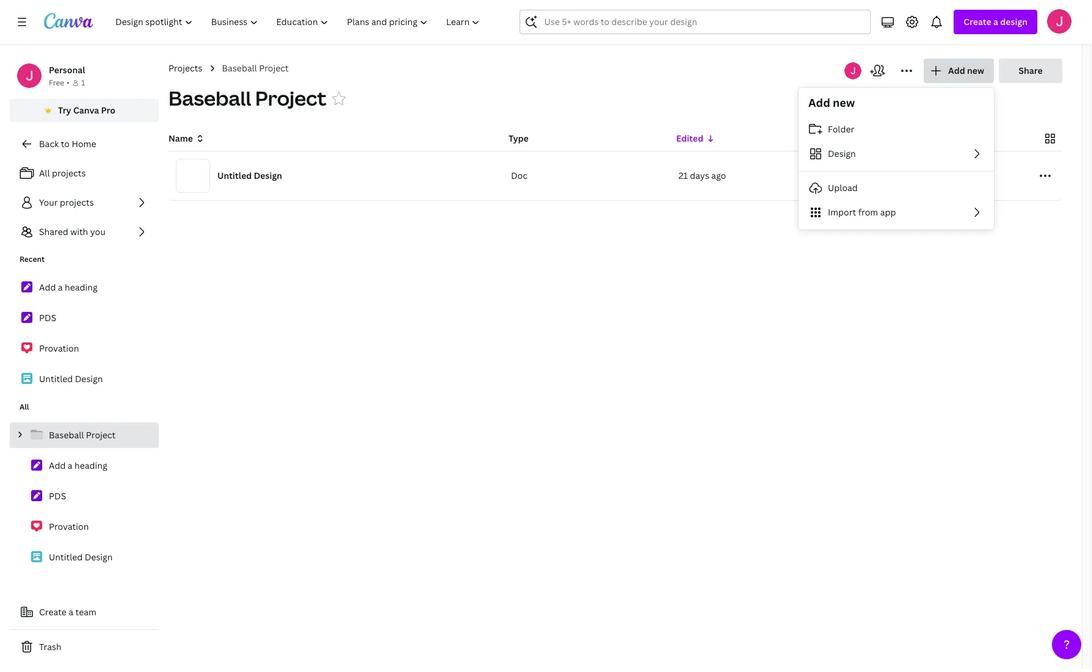 Task type: locate. For each thing, give the bounding box(es) containing it.
baseball project link
[[222, 62, 289, 75], [10, 423, 159, 448]]

add a heading
[[39, 281, 98, 293], [49, 460, 107, 471]]

design
[[1000, 16, 1028, 27]]

0 vertical spatial add a heading link
[[10, 275, 159, 300]]

2 list from the top
[[10, 275, 159, 392]]

create a design button
[[954, 10, 1037, 34]]

0 vertical spatial pds link
[[10, 305, 159, 331]]

project inside button
[[255, 85, 327, 111]]

trash
[[39, 641, 61, 653]]

1 horizontal spatial add new
[[948, 65, 984, 76]]

1 vertical spatial create
[[39, 606, 66, 618]]

1 list from the top
[[10, 161, 159, 244]]

0 vertical spatial untitled design
[[217, 170, 282, 181]]

a inside create a team button
[[69, 606, 73, 618]]

1 vertical spatial provation
[[49, 521, 89, 532]]

untitled for second untitled design link from the top
[[49, 551, 83, 563]]

2 vertical spatial untitled
[[49, 551, 83, 563]]

add new
[[948, 65, 984, 76], [808, 95, 855, 110]]

1 vertical spatial list
[[10, 275, 159, 392]]

1 vertical spatial untitled design
[[39, 373, 103, 385]]

projects right your
[[60, 197, 94, 208]]

2 provation link from the top
[[10, 514, 159, 540]]

1 add a heading link from the top
[[10, 275, 159, 300]]

add a heading for 2nd add a heading link from the top
[[49, 460, 107, 471]]

from
[[858, 206, 878, 218]]

projects
[[52, 167, 86, 179], [60, 197, 94, 208]]

a
[[993, 16, 998, 27], [58, 281, 63, 293], [68, 460, 72, 471], [69, 606, 73, 618]]

1 vertical spatial untitled design link
[[10, 545, 159, 570]]

create a design
[[964, 16, 1028, 27]]

1 horizontal spatial all
[[39, 167, 50, 179]]

1 vertical spatial heading
[[75, 460, 107, 471]]

to
[[61, 138, 70, 150]]

1 vertical spatial projects
[[60, 197, 94, 208]]

new up folder
[[833, 95, 855, 110]]

provation
[[39, 343, 79, 354], [49, 521, 89, 532]]

2 untitled design link from the top
[[10, 545, 159, 570]]

2 vertical spatial untitled design
[[49, 551, 113, 563]]

0 vertical spatial provation
[[39, 343, 79, 354]]

1 vertical spatial project
[[255, 85, 327, 111]]

1 provation link from the top
[[10, 336, 159, 361]]

try canva pro button
[[10, 99, 159, 122]]

1 vertical spatial add a heading
[[49, 460, 107, 471]]

try
[[58, 104, 71, 116]]

personal
[[49, 64, 85, 76]]

1 vertical spatial baseball
[[169, 85, 251, 111]]

add new button
[[924, 59, 994, 83]]

list containing all projects
[[10, 161, 159, 244]]

2 vertical spatial list
[[10, 423, 159, 570]]

None search field
[[520, 10, 871, 34]]

name
[[169, 133, 193, 144]]

list containing add a heading
[[10, 275, 159, 392]]

create inside dropdown button
[[964, 16, 991, 27]]

create left design
[[964, 16, 991, 27]]

1 horizontal spatial create
[[964, 16, 991, 27]]

you
[[90, 226, 105, 238]]

untitled
[[217, 170, 252, 181], [39, 373, 73, 385], [49, 551, 83, 563]]

0 vertical spatial provation link
[[10, 336, 159, 361]]

name button
[[169, 132, 205, 145]]

pds
[[39, 312, 56, 324], [49, 490, 66, 502]]

project
[[259, 62, 289, 74], [255, 85, 327, 111], [86, 429, 116, 441]]

1 vertical spatial untitled
[[39, 373, 73, 385]]

0 horizontal spatial baseball project link
[[10, 423, 159, 448]]

1 vertical spatial all
[[20, 402, 29, 412]]

back
[[39, 138, 59, 150]]

0 vertical spatial all
[[39, 167, 50, 179]]

list containing baseball project
[[10, 423, 159, 570]]

0 horizontal spatial all
[[20, 402, 29, 412]]

0 vertical spatial baseball project link
[[222, 62, 289, 75]]

provation link
[[10, 336, 159, 361], [10, 514, 159, 540]]

0 vertical spatial projects
[[52, 167, 86, 179]]

edited
[[676, 133, 703, 144]]

add new down create a design dropdown button
[[948, 65, 984, 76]]

3 list from the top
[[10, 423, 159, 570]]

0 horizontal spatial add new
[[808, 95, 855, 110]]

projects link
[[169, 62, 202, 75]]

design
[[828, 148, 856, 159], [254, 170, 282, 181], [75, 373, 103, 385], [85, 551, 113, 563]]

menu
[[799, 117, 994, 225]]

•
[[67, 78, 70, 88]]

create left team
[[39, 606, 66, 618]]

days
[[690, 170, 709, 181]]

0 vertical spatial untitled
[[217, 170, 252, 181]]

0 vertical spatial list
[[10, 161, 159, 244]]

pds link
[[10, 305, 159, 331], [10, 484, 159, 509]]

heading
[[65, 281, 98, 293], [75, 460, 107, 471]]

1 horizontal spatial baseball project link
[[222, 62, 289, 75]]

0 vertical spatial untitled design link
[[10, 366, 159, 392]]

1 vertical spatial add new
[[808, 95, 855, 110]]

trash link
[[10, 635, 159, 659]]

home
[[72, 138, 96, 150]]

1 vertical spatial provation link
[[10, 514, 159, 540]]

all
[[39, 167, 50, 179], [20, 402, 29, 412]]

shared with you
[[39, 226, 105, 238]]

2 vertical spatial baseball project
[[49, 429, 116, 441]]

add
[[948, 65, 965, 76], [808, 95, 830, 110], [39, 281, 56, 293], [49, 460, 66, 471]]

your
[[39, 197, 58, 208]]

folder
[[828, 123, 854, 135]]

1 vertical spatial pds link
[[10, 484, 159, 509]]

0 vertical spatial add new
[[948, 65, 984, 76]]

create
[[964, 16, 991, 27], [39, 606, 66, 618]]

baseball project for baseball project button
[[169, 85, 327, 111]]

untitled design link
[[10, 366, 159, 392], [10, 545, 159, 570]]

with
[[70, 226, 88, 238]]

1 vertical spatial pds
[[49, 490, 66, 502]]

untitled design
[[217, 170, 282, 181], [39, 373, 103, 385], [49, 551, 113, 563]]

projects down back to home
[[52, 167, 86, 179]]

1 vertical spatial baseball project link
[[10, 423, 159, 448]]

new
[[967, 65, 984, 76], [833, 95, 855, 110]]

upload
[[828, 182, 858, 194]]

1 horizontal spatial new
[[967, 65, 984, 76]]

0 vertical spatial project
[[259, 62, 289, 74]]

doc
[[511, 170, 528, 181]]

create inside button
[[39, 606, 66, 618]]

add a heading for 1st add a heading link
[[39, 281, 98, 293]]

0 vertical spatial create
[[964, 16, 991, 27]]

add new inside dropdown button
[[948, 65, 984, 76]]

0 vertical spatial new
[[967, 65, 984, 76]]

1 vertical spatial add a heading link
[[10, 453, 159, 479]]

baseball project
[[222, 62, 289, 74], [169, 85, 327, 111], [49, 429, 116, 441]]

add a heading link
[[10, 275, 159, 300], [10, 453, 159, 479]]

all projects
[[39, 167, 86, 179]]

1 vertical spatial baseball project
[[169, 85, 327, 111]]

0 horizontal spatial create
[[39, 606, 66, 618]]

projects inside your projects link
[[60, 197, 94, 208]]

new down create a design dropdown button
[[967, 65, 984, 76]]

free
[[49, 78, 64, 88]]

0 horizontal spatial new
[[833, 95, 855, 110]]

shared with you link
[[10, 220, 159, 244]]

baseball project button
[[169, 85, 327, 112]]

0 vertical spatial heading
[[65, 281, 98, 293]]

james peterson
[[846, 170, 912, 181]]

0 vertical spatial pds
[[39, 312, 56, 324]]

owner
[[844, 133, 871, 144]]

baseball inside button
[[169, 85, 251, 111]]

baseball
[[222, 62, 257, 74], [169, 85, 251, 111], [49, 429, 84, 441]]

share
[[1019, 65, 1043, 76]]

heading for 2nd add a heading link from the top
[[75, 460, 107, 471]]

projects inside all projects link
[[52, 167, 86, 179]]

add new up folder
[[808, 95, 855, 110]]

heading for 1st add a heading link
[[65, 281, 98, 293]]

list
[[10, 161, 159, 244], [10, 275, 159, 392], [10, 423, 159, 570]]

0 vertical spatial add a heading
[[39, 281, 98, 293]]

design inside button
[[828, 148, 856, 159]]

0 vertical spatial baseball project
[[222, 62, 289, 74]]



Task type: describe. For each thing, give the bounding box(es) containing it.
pds for first pds link from the bottom of the page
[[49, 490, 66, 502]]

recent
[[20, 254, 45, 264]]

pro
[[101, 104, 115, 116]]

projects for your projects
[[60, 197, 94, 208]]

untitled for 2nd untitled design link from the bottom of the page
[[39, 373, 73, 385]]

upload button
[[799, 176, 994, 200]]

app
[[880, 206, 896, 218]]

1 vertical spatial new
[[833, 95, 855, 110]]

edited button
[[676, 132, 716, 145]]

baseball project for the rightmost baseball project link
[[222, 62, 289, 74]]

1 untitled design link from the top
[[10, 366, 159, 392]]

2 vertical spatial project
[[86, 429, 116, 441]]

your projects link
[[10, 191, 159, 215]]

a inside create a design dropdown button
[[993, 16, 998, 27]]

all projects link
[[10, 161, 159, 186]]

add inside dropdown button
[[948, 65, 965, 76]]

2 vertical spatial baseball
[[49, 429, 84, 441]]

shared
[[39, 226, 68, 238]]

share button
[[999, 59, 1062, 83]]

21 days ago
[[679, 170, 726, 181]]

back to home
[[39, 138, 96, 150]]

all for all projects
[[39, 167, 50, 179]]

create a team
[[39, 606, 96, 618]]

import from app
[[828, 206, 896, 218]]

import
[[828, 206, 856, 218]]

team
[[75, 606, 96, 618]]

back to home link
[[10, 132, 159, 156]]

2 pds link from the top
[[10, 484, 159, 509]]

projects
[[169, 62, 202, 74]]

folder button
[[799, 117, 994, 142]]

create for create a team
[[39, 606, 66, 618]]

menu containing folder
[[799, 117, 994, 225]]

untitled design for second untitled design link from the top
[[49, 551, 113, 563]]

try canva pro
[[58, 104, 115, 116]]

create a team button
[[10, 600, 159, 625]]

james
[[846, 170, 873, 181]]

projects for all projects
[[52, 167, 86, 179]]

Search search field
[[544, 10, 847, 34]]

type
[[509, 133, 529, 144]]

21
[[679, 170, 688, 181]]

import from app button
[[799, 200, 994, 225]]

1 pds link from the top
[[10, 305, 159, 331]]

peterson
[[875, 170, 912, 181]]

1
[[81, 78, 85, 88]]

ago
[[711, 170, 726, 181]]

top level navigation element
[[107, 10, 491, 34]]

create for create a design
[[964, 16, 991, 27]]

canva
[[73, 104, 99, 116]]

0 vertical spatial baseball
[[222, 62, 257, 74]]

2 add a heading link from the top
[[10, 453, 159, 479]]

untitled design for 2nd untitled design link from the bottom of the page
[[39, 373, 103, 385]]

james peterson image
[[1047, 9, 1072, 34]]

new inside dropdown button
[[967, 65, 984, 76]]

all for all
[[20, 402, 29, 412]]

pds for 2nd pds link from the bottom of the page
[[39, 312, 56, 324]]

design button
[[799, 142, 994, 166]]

your projects
[[39, 197, 94, 208]]

free •
[[49, 78, 70, 88]]



Task type: vqa. For each thing, say whether or not it's contained in the screenshot.
What audio and video files work in the Canva video editor? dropdown button
no



